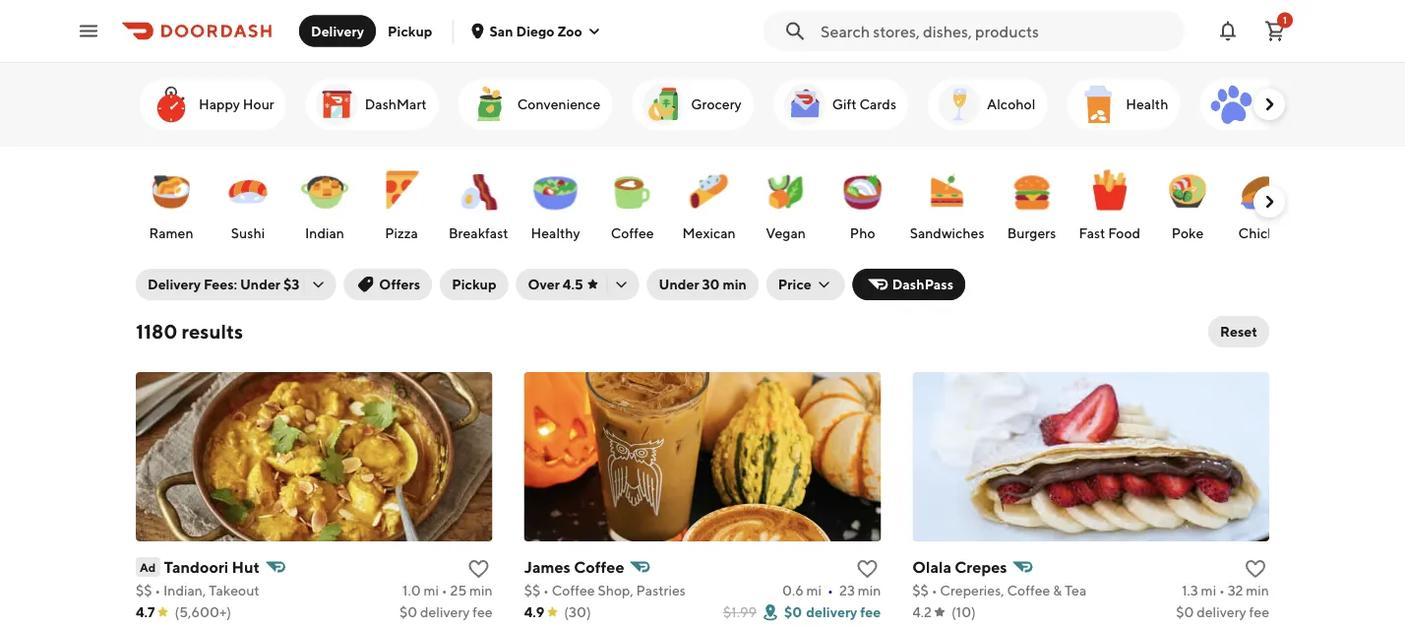 Task type: describe. For each thing, give the bounding box(es) containing it.
4.2
[[913, 604, 932, 620]]

gift
[[832, 96, 857, 112]]

results
[[182, 320, 243, 343]]

fee for $$ • creperies, coffee & tea
[[1250, 604, 1270, 620]]

dashmart image
[[314, 81, 361, 128]]

delivery button
[[299, 15, 376, 47]]

olala crepes
[[913, 558, 1008, 576]]

30
[[702, 276, 720, 292]]

1180
[[136, 320, 178, 343]]

convenience link
[[458, 79, 612, 130]]

dashmart
[[365, 96, 427, 112]]

dashpass button
[[853, 269, 966, 300]]

crepes
[[955, 558, 1008, 576]]

coffee up the over 4.5 button
[[611, 225, 654, 241]]

alcohol image
[[936, 81, 983, 128]]

olala
[[913, 558, 952, 576]]

delivery for delivery
[[311, 23, 364, 39]]

food
[[1109, 225, 1141, 241]]

$$ for olala
[[913, 582, 929, 598]]

32
[[1228, 582, 1244, 598]]

dashmart link
[[306, 79, 439, 130]]

takeout
[[209, 582, 260, 598]]

breakfast
[[449, 225, 509, 241]]

delivery for $$ • indian, takeout
[[420, 604, 470, 620]]

25
[[450, 582, 467, 598]]

click to add this store to your saved list image for james
[[856, 557, 879, 581]]

grocery image
[[640, 81, 687, 128]]

1 vertical spatial pickup
[[452, 276, 497, 292]]

sandwiches
[[910, 225, 985, 241]]

2 fee from the left
[[861, 604, 881, 620]]

&
[[1053, 582, 1062, 598]]

0.6 mi • 23 min
[[783, 582, 881, 598]]

0 vertical spatial pickup button
[[376, 15, 444, 47]]

reset button
[[1209, 316, 1270, 347]]

0 vertical spatial pickup
[[388, 23, 433, 39]]

1 under from the left
[[240, 276, 281, 292]]

over 4.5
[[528, 276, 583, 292]]

reset
[[1221, 323, 1258, 340]]

1 next button of carousel image from the top
[[1260, 94, 1280, 114]]

happy
[[199, 96, 240, 112]]

$3
[[283, 276, 300, 292]]

james
[[524, 558, 571, 576]]

coffee up "$$ • coffee shop, pastries"
[[574, 558, 625, 576]]

fees:
[[204, 276, 237, 292]]

san diego zoo
[[490, 23, 583, 39]]

$$ • indian, takeout
[[136, 582, 260, 598]]

(30)
[[564, 604, 591, 620]]

alcohol link
[[928, 79, 1048, 130]]

ad
[[140, 560, 156, 574]]

offers
[[379, 276, 420, 292]]

2 • from the left
[[442, 582, 448, 598]]

under inside button
[[659, 276, 700, 292]]

indian,
[[163, 582, 206, 598]]

tandoori
[[164, 558, 229, 576]]

offers button
[[344, 269, 432, 300]]

min for 0.6 mi • 23 min
[[858, 582, 881, 598]]

hour
[[243, 96, 274, 112]]

gift cards
[[832, 96, 897, 112]]

convenience
[[517, 96, 601, 112]]

notification bell image
[[1217, 19, 1240, 43]]

(10)
[[952, 604, 976, 620]]

mexican
[[683, 225, 736, 241]]

$$ • coffee shop, pastries
[[524, 582, 686, 598]]

1 items, open order cart image
[[1264, 19, 1288, 43]]

pastries
[[636, 582, 686, 598]]

happy hour link
[[140, 79, 286, 130]]

grocery
[[691, 96, 742, 112]]

gift cards image
[[781, 81, 829, 128]]

$0 delivery fee
[[784, 604, 881, 620]]

health image
[[1075, 81, 1122, 128]]

poke
[[1172, 225, 1204, 241]]

4.7
[[136, 604, 155, 620]]

$1.99
[[723, 604, 757, 620]]

$​0 delivery fee for 25
[[400, 604, 493, 620]]

dashpass
[[893, 276, 954, 292]]

under 30 min button
[[647, 269, 759, 300]]

vegan
[[766, 225, 806, 241]]

$$ • creperies, coffee & tea
[[913, 582, 1087, 598]]

open menu image
[[77, 19, 100, 43]]

happy hour image
[[148, 81, 195, 128]]

san
[[490, 23, 513, 39]]

1 vertical spatial pickup button
[[440, 269, 508, 300]]

ad tandoori hut
[[140, 558, 260, 576]]

pets image
[[1208, 81, 1255, 128]]

1.0 mi • 25 min
[[403, 582, 493, 598]]

fast
[[1079, 225, 1106, 241]]

click to add this store to your saved list image for olala
[[1244, 557, 1268, 581]]



Task type: vqa. For each thing, say whether or not it's contained in the screenshot.
Mixers
no



Task type: locate. For each thing, give the bounding box(es) containing it.
$​0 delivery fee down 1.3 mi • 32 min
[[1176, 604, 1270, 620]]

1 button
[[1256, 11, 1295, 51]]

delivery down 0.6 mi • 23 min
[[806, 604, 858, 620]]

2 horizontal spatial fee
[[1250, 604, 1270, 620]]

shop,
[[598, 582, 634, 598]]

2 horizontal spatial click to add this store to your saved list image
[[1244, 557, 1268, 581]]

• down james
[[543, 582, 549, 598]]

grocery link
[[632, 79, 754, 130]]

min
[[723, 276, 747, 292], [470, 582, 493, 598], [858, 582, 881, 598], [1246, 582, 1270, 598]]

1 • from the left
[[155, 582, 161, 598]]

1180 results
[[136, 320, 243, 343]]

coffee
[[611, 225, 654, 241], [574, 558, 625, 576], [552, 582, 595, 598], [1007, 582, 1051, 598]]

•
[[155, 582, 161, 598], [442, 582, 448, 598], [543, 582, 549, 598], [828, 582, 834, 598], [932, 582, 938, 598], [1220, 582, 1225, 598]]

fee
[[473, 604, 493, 620], [861, 604, 881, 620], [1250, 604, 1270, 620]]

1 vertical spatial delivery
[[148, 276, 201, 292]]

pickup button down breakfast
[[440, 269, 508, 300]]

0 horizontal spatial click to add this store to your saved list image
[[467, 557, 491, 581]]

pickup
[[388, 23, 433, 39], [452, 276, 497, 292]]

• left 32
[[1220, 582, 1225, 598]]

$$ up 4.2
[[913, 582, 929, 598]]

1 delivery from the left
[[420, 604, 470, 620]]

pickup button up dashmart at the left top
[[376, 15, 444, 47]]

delivery fees: under $3
[[148, 276, 300, 292]]

diego
[[516, 23, 555, 39]]

2 click to add this store to your saved list image from the left
[[856, 557, 879, 581]]

click to add this store to your saved list image up 1.3 mi • 32 min
[[1244, 557, 1268, 581]]

coffee left &
[[1007, 582, 1051, 598]]

1
[[1284, 14, 1288, 26]]

mi right 1.3
[[1201, 582, 1217, 598]]

2 under from the left
[[659, 276, 700, 292]]

3 $$ from the left
[[913, 582, 929, 598]]

3 delivery from the left
[[1197, 604, 1247, 620]]

click to add this store to your saved list image up 0.6 mi • 23 min
[[856, 557, 879, 581]]

min inside button
[[723, 276, 747, 292]]

0 horizontal spatial $​0 delivery fee
[[400, 604, 493, 620]]

min right 32
[[1246, 582, 1270, 598]]

pickup button
[[376, 15, 444, 47], [440, 269, 508, 300]]

mi for 0.6
[[807, 582, 822, 598]]

burgers
[[1008, 225, 1057, 241]]

pho
[[850, 225, 876, 241]]

5 • from the left
[[932, 582, 938, 598]]

0 horizontal spatial delivery
[[148, 276, 201, 292]]

2 $​0 delivery fee from the left
[[1176, 604, 1270, 620]]

pets
[[1259, 96, 1287, 112]]

min right 30
[[723, 276, 747, 292]]

tea
[[1065, 582, 1087, 598]]

3 click to add this store to your saved list image from the left
[[1244, 557, 1268, 581]]

$​0 delivery fee down 1.0 mi • 25 min
[[400, 604, 493, 620]]

1 click to add this store to your saved list image from the left
[[467, 557, 491, 581]]

1.3
[[1182, 582, 1199, 598]]

over 4.5 button
[[516, 269, 639, 300]]

2 horizontal spatial delivery
[[1197, 604, 1247, 620]]

gift cards link
[[773, 79, 909, 130]]

click to add this store to your saved list image up 1.0 mi • 25 min
[[467, 557, 491, 581]]

$​0
[[400, 604, 417, 620], [1176, 604, 1194, 620]]

$​0 for 1.3
[[1176, 604, 1194, 620]]

under 30 min
[[659, 276, 747, 292]]

• left 25
[[442, 582, 448, 598]]

delivery left fees: on the top of the page
[[148, 276, 201, 292]]

next button of carousel image
[[1260, 94, 1280, 114], [1260, 192, 1280, 212]]

3 mi from the left
[[1201, 582, 1217, 598]]

james coffee
[[524, 558, 625, 576]]

2 mi from the left
[[807, 582, 822, 598]]

price button
[[767, 269, 845, 300]]

0 horizontal spatial mi
[[424, 582, 439, 598]]

next button of carousel image up chicken
[[1260, 192, 1280, 212]]

2 horizontal spatial $$
[[913, 582, 929, 598]]

1 horizontal spatial $$
[[524, 582, 541, 598]]

convenience image
[[466, 81, 513, 128]]

0 vertical spatial delivery
[[311, 23, 364, 39]]

under
[[240, 276, 281, 292], [659, 276, 700, 292]]

delivery for delivery fees: under $3
[[148, 276, 201, 292]]

pets link
[[1200, 79, 1299, 130]]

hut
[[232, 558, 260, 576]]

min right 23
[[858, 582, 881, 598]]

min right 25
[[470, 582, 493, 598]]

click to add this store to your saved list image
[[467, 557, 491, 581], [856, 557, 879, 581], [1244, 557, 1268, 581]]

1 fee from the left
[[473, 604, 493, 620]]

0 horizontal spatial pickup
[[388, 23, 433, 39]]

fee down 1.0 mi • 25 min
[[473, 604, 493, 620]]

happy hour
[[199, 96, 274, 112]]

0 vertical spatial next button of carousel image
[[1260, 94, 1280, 114]]

1 horizontal spatial pickup
[[452, 276, 497, 292]]

mi
[[424, 582, 439, 598], [807, 582, 822, 598], [1201, 582, 1217, 598]]

delivery
[[311, 23, 364, 39], [148, 276, 201, 292]]

alcohol
[[987, 96, 1036, 112]]

4 • from the left
[[828, 582, 834, 598]]

0 horizontal spatial $$
[[136, 582, 152, 598]]

• up 4.7
[[155, 582, 161, 598]]

cards
[[860, 96, 897, 112]]

1 horizontal spatial delivery
[[806, 604, 858, 620]]

3 • from the left
[[543, 582, 549, 598]]

1.3 mi • 32 min
[[1182, 582, 1270, 598]]

2 horizontal spatial mi
[[1201, 582, 1217, 598]]

2 next button of carousel image from the top
[[1260, 192, 1280, 212]]

delivery up dashmart image
[[311, 23, 364, 39]]

0 horizontal spatial $​0
[[400, 604, 417, 620]]

$$ up '4.9'
[[524, 582, 541, 598]]

chicken
[[1239, 225, 1291, 241]]

ramen
[[149, 225, 193, 241]]

next button of carousel image right 'pets' icon
[[1260, 94, 1280, 114]]

creperies,
[[940, 582, 1005, 598]]

1 $$ from the left
[[136, 582, 152, 598]]

fee down 0.6 mi • 23 min
[[861, 604, 881, 620]]

pizza
[[385, 225, 418, 241]]

23
[[840, 582, 855, 598]]

1 mi from the left
[[424, 582, 439, 598]]

2 delivery from the left
[[806, 604, 858, 620]]

delivery down 1.0 mi • 25 min
[[420, 604, 470, 620]]

1 $​0 from the left
[[400, 604, 417, 620]]

healthy
[[531, 225, 581, 241]]

delivery down 1.3 mi • 32 min
[[1197, 604, 1247, 620]]

health link
[[1067, 79, 1181, 130]]

$$ up 4.7
[[136, 582, 152, 598]]

health
[[1126, 96, 1169, 112]]

delivery inside button
[[311, 23, 364, 39]]

1 horizontal spatial $​0 delivery fee
[[1176, 604, 1270, 620]]

fast food
[[1079, 225, 1141, 241]]

4.9
[[524, 604, 545, 620]]

pickup down breakfast
[[452, 276, 497, 292]]

fee for $$ • indian, takeout
[[473, 604, 493, 620]]

1 horizontal spatial mi
[[807, 582, 822, 598]]

$$ for james
[[524, 582, 541, 598]]

0 horizontal spatial fee
[[473, 604, 493, 620]]

$​0 for 1.0
[[400, 604, 417, 620]]

$​0 down 1.3
[[1176, 604, 1194, 620]]

$0
[[784, 604, 803, 620]]

Store search: begin typing to search for stores available on DoorDash text field
[[821, 20, 1173, 42]]

(5,600+)
[[175, 604, 231, 620]]

price
[[778, 276, 812, 292]]

over
[[528, 276, 560, 292]]

1 $​0 delivery fee from the left
[[400, 604, 493, 620]]

under left the $3
[[240, 276, 281, 292]]

pickup right delivery button
[[388, 23, 433, 39]]

• down olala
[[932, 582, 938, 598]]

zoo
[[558, 23, 583, 39]]

0 horizontal spatial under
[[240, 276, 281, 292]]

sushi
[[231, 225, 265, 241]]

2 $​0 from the left
[[1176, 604, 1194, 620]]

$​0 delivery fee for 32
[[1176, 604, 1270, 620]]

• left 23
[[828, 582, 834, 598]]

$​0 delivery fee
[[400, 604, 493, 620], [1176, 604, 1270, 620]]

1 vertical spatial next button of carousel image
[[1260, 192, 1280, 212]]

delivery
[[420, 604, 470, 620], [806, 604, 858, 620], [1197, 604, 1247, 620]]

min for 1.3 mi • 32 min
[[1246, 582, 1270, 598]]

mi right 0.6
[[807, 582, 822, 598]]

mi for 1.0
[[424, 582, 439, 598]]

indian
[[305, 225, 344, 241]]

delivery for $$ • creperies, coffee & tea
[[1197, 604, 1247, 620]]

1 horizontal spatial delivery
[[311, 23, 364, 39]]

san diego zoo button
[[470, 23, 602, 39]]

1 horizontal spatial $​0
[[1176, 604, 1194, 620]]

$​0 down 1.0
[[400, 604, 417, 620]]

2 $$ from the left
[[524, 582, 541, 598]]

1.0
[[403, 582, 421, 598]]

under left 30
[[659, 276, 700, 292]]

mi for 1.3
[[1201, 582, 1217, 598]]

0 horizontal spatial delivery
[[420, 604, 470, 620]]

1 horizontal spatial fee
[[861, 604, 881, 620]]

4.5
[[563, 276, 583, 292]]

0.6
[[783, 582, 804, 598]]

mi right 1.0
[[424, 582, 439, 598]]

coffee up (30)
[[552, 582, 595, 598]]

6 • from the left
[[1220, 582, 1225, 598]]

3 fee from the left
[[1250, 604, 1270, 620]]

1 horizontal spatial under
[[659, 276, 700, 292]]

min for 1.0 mi • 25 min
[[470, 582, 493, 598]]

1 horizontal spatial click to add this store to your saved list image
[[856, 557, 879, 581]]

fee down 1.3 mi • 32 min
[[1250, 604, 1270, 620]]



